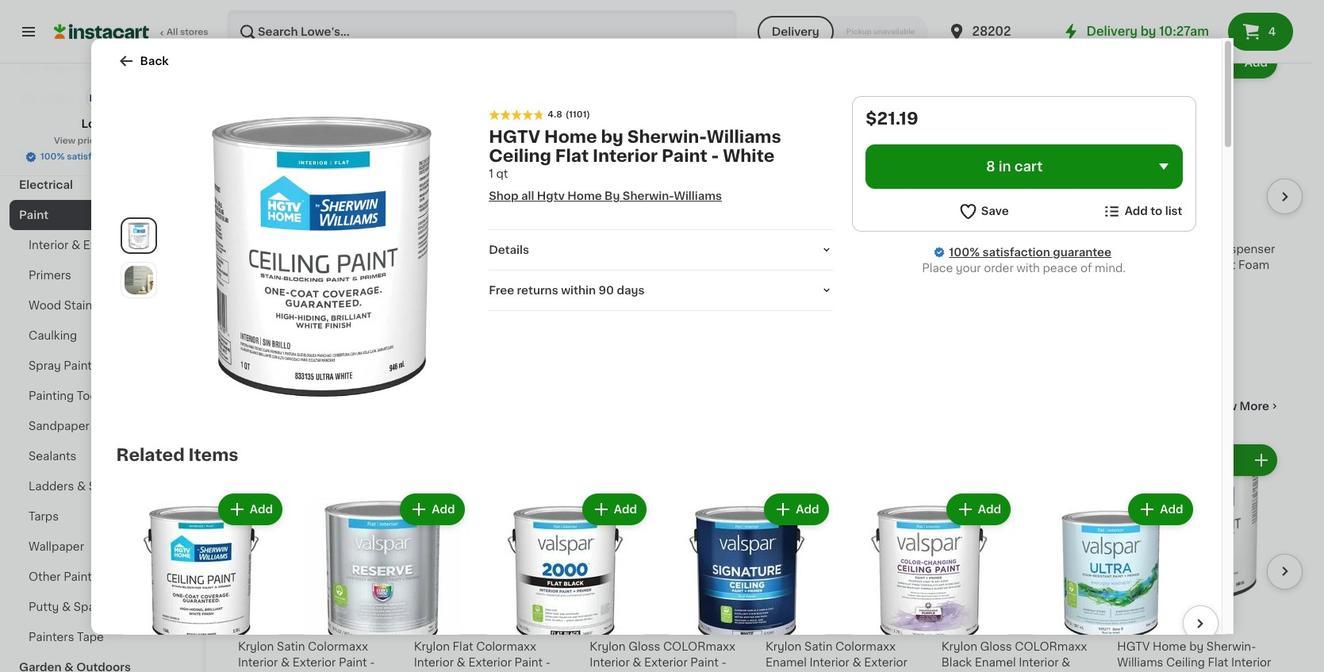 Task type: describe. For each thing, give the bounding box(es) containing it.
satisfaction inside button
[[67, 152, 120, 161]]

williams
[[674, 190, 722, 201]]

interior inside hgtv home by sherwin-williams ceiling flat interior paint - white
[[593, 147, 658, 164]]

1 horizontal spatial tools
[[77, 390, 106, 402]]

wood stain
[[29, 300, 92, 311]]

krylon gloss colormaxx interior & exterior paint 
[[590, 641, 736, 672]]

6 ct
[[590, 291, 612, 302]]

krylon for krylon gloss colormaxx interior & exterior paint 
[[590, 641, 626, 652]]

white inside 'sellars white rags extra thick paper towels'
[[982, 244, 1014, 255]]

see for 5
[[414, 328, 436, 339]]

$ 14 89
[[945, 220, 987, 238]]

save button
[[958, 201, 1009, 221]]

49 for krylon satin colormaxx enamel interior & exterio
[[796, 618, 809, 627]]

wallpaper
[[29, 541, 84, 552]]

product group containing 10
[[1118, 44, 1281, 357]]

100% satisfaction guarantee button
[[25, 148, 178, 163]]

$ for great stuff gaps & cracks natural insulating foam sealant
[[769, 221, 775, 230]]

(408)
[[824, 291, 855, 302]]

& inside putty & spackling link
[[62, 601, 71, 613]]

12, inside button
[[1144, 326, 1159, 337]]

hgtv home by sherwin- williams ceiling flat interio
[[1118, 641, 1271, 672]]

fl for 4
[[253, 291, 260, 302]]

& inside ladders & step stools link
[[77, 481, 86, 492]]

painting tools link
[[10, 381, 193, 411]]

paint inside $ 17 krylon satin colormaxx interior & exterior paint
[[339, 657, 367, 668]]

on sale now link
[[238, 0, 349, 18]]

colormaxx inside $ 17 krylon satin colormaxx interior & exterior paint
[[308, 641, 368, 652]]

krylon for krylon gloss colormaxx black enamel interior 
[[942, 641, 978, 652]]

get down (494)
[[459, 310, 478, 321]]

wallpaper link
[[10, 532, 193, 562]]

gaps for 8
[[830, 244, 860, 255]]

oz for 5
[[439, 291, 452, 302]]

gloss for enamel
[[980, 641, 1012, 652]]

flat inside krylon flat colormaxx interior & exterior paint
[[453, 641, 473, 652]]

on sale now
[[238, 0, 349, 17]]

sealants
[[29, 451, 77, 462]]

17 for krylon gloss colormaxx interior & exterior paint 
[[599, 617, 619, 635]]

flat for hgtv home by sherwin- williams ceiling flat interio
[[1208, 657, 1229, 668]]

1 vertical spatial guarantee
[[1053, 246, 1112, 257]]

days
[[617, 284, 645, 295]]

enamel inside krylon gloss colormaxx black enamel interior
[[975, 657, 1016, 668]]

off down (1.04k) on the top left of the page
[[330, 310, 347, 321]]

krylon gloss colormaxx black enamel interior 
[[942, 641, 1087, 672]]

sherwin- for hgtv home by sherwin-williams ceiling flat interior paint - white
[[627, 128, 707, 144]]

foam inside whizz 4" cabinet & door mini foam paint roller cover
[[590, 259, 621, 271]]

delivery by 10:27am
[[1087, 25, 1209, 37]]

interior paint hgtv home by sherwin-williams ceiling flat interior paint - white hero image
[[173, 108, 470, 404]]

krylon for krylon satin colormaxx enamel interior & exterio
[[766, 641, 802, 652]]

insulating inside '$ 5 great stuff big gap filler insulating foam sealant'
[[414, 259, 468, 271]]

details
[[489, 244, 529, 255]]

painters tape link
[[10, 622, 193, 652]]

great for 4
[[238, 244, 269, 255]]

again
[[80, 61, 112, 72]]

get down great stuff smart dispenser big gap filler sealant foam insulating
[[1162, 326, 1181, 337]]

foam inside '$ 5 great stuff big gap filler insulating foam sealant'
[[471, 259, 502, 271]]

0 horizontal spatial interior & exterior paint link
[[10, 230, 193, 260]]

delivery button
[[758, 16, 834, 48]]

increment quantity of hgtv home by sherwin-williams ceiling flat interior paint - white image
[[1252, 451, 1271, 470]]

buy for buy it again
[[44, 61, 67, 72]]

$ for krylon satin colormaxx enamel interior & exterio
[[769, 618, 775, 627]]

12 for 4
[[238, 291, 250, 302]]

all stores
[[167, 28, 208, 37]]

tarps
[[29, 511, 59, 522]]

4.8
[[548, 110, 562, 118]]

within
[[561, 284, 596, 295]]

sandpaper link
[[10, 411, 193, 441]]

1 horizontal spatial 100%
[[949, 246, 980, 257]]

$ for krylon gloss colormaxx interior & exterior paint 
[[593, 618, 599, 627]]

gloss for &
[[629, 641, 661, 652]]

(1.04k)
[[297, 275, 336, 286]]

service type group
[[758, 16, 928, 48]]

back
[[140, 55, 169, 66]]

12 fl oz for 8
[[766, 307, 804, 318]]

satin inside $ 17 krylon satin colormaxx interior & exterior paint
[[277, 641, 305, 652]]

paint inside hgtv home by sherwin-williams ceiling flat interior paint - white
[[662, 147, 708, 164]]

& inside $ 17 krylon satin colormaxx interior & exterior paint
[[281, 657, 290, 668]]

off down great stuff smart dispenser big gap filler sealant foam insulating
[[1210, 326, 1226, 337]]

order
[[984, 262, 1014, 273]]

shop
[[489, 190, 519, 201]]

fl for 8
[[780, 307, 788, 318]]

sale
[[268, 0, 306, 17]]

sellars
[[942, 244, 979, 255]]

putty & spackling
[[29, 601, 128, 613]]

$ 17 krylon satin colormaxx interior & exterior paint 
[[238, 617, 383, 672]]

paint inside krylon gloss colormaxx interior & exterior paint
[[691, 657, 719, 668]]

great stuff smart dispenser big gap filler sealant foam insulating
[[1118, 244, 1275, 286]]

10
[[1127, 220, 1149, 238]]

instacart logo image
[[54, 22, 149, 41]]

buy 12, get 10% off see eligible items for 4
[[238, 310, 347, 339]]

back button
[[116, 51, 169, 70]]

place
[[922, 262, 953, 273]]

product group containing 11
[[590, 44, 753, 341]]

10% for 4
[[305, 310, 327, 321]]

delivery for delivery by 10:27am
[[1087, 25, 1138, 37]]

natural
[[766, 259, 806, 271]]

dispenser
[[1218, 244, 1275, 255]]

roller
[[655, 259, 687, 271]]

policy
[[111, 136, 139, 145]]

8 in cart
[[986, 159, 1043, 172]]

whizz 4" cabinet & door mini foam paint roller cover
[[590, 244, 751, 271]]

12 for 8
[[766, 307, 778, 318]]

door
[[697, 244, 725, 255]]

17 inside $ 17 krylon satin colormaxx interior & exterior paint
[[247, 617, 267, 635]]

see for 4
[[238, 328, 260, 339]]

49 for krylon gloss colormaxx black enamel interior 
[[972, 618, 985, 627]]

by inside hgtv home by sherwin-williams ceiling flat interior paint - white
[[601, 128, 624, 144]]

lowe's link
[[81, 83, 121, 132]]

krylon satin colormaxx enamel interior & exterio
[[766, 641, 908, 672]]

17 for krylon flat colormaxx interior & exterior paint 
[[423, 617, 443, 635]]

stuff for 4
[[272, 244, 300, 255]]

(1101)
[[566, 110, 590, 118]]

0 vertical spatial interior & exterior paint
[[29, 240, 158, 251]]

details button
[[489, 241, 833, 257]]

sealant inside the great stuff gaps & cracks natural insulating foam sealant
[[766, 275, 808, 286]]

10:27am
[[1159, 25, 1209, 37]]

item carousel region for interior & exterior paint
[[238, 435, 1303, 672]]

foam inside great stuff smart dispenser big gap filler sealant foam insulating
[[1239, 259, 1270, 271]]

add to list
[[1125, 205, 1183, 216]]

insulating inside great stuff smart dispenser big gap filler sealant foam insulating
[[1118, 275, 1172, 286]]

view pricing policy
[[54, 136, 139, 145]]

home for hgtv home by sherwin-williams ceiling flat interior paint - white
[[544, 128, 597, 144]]

caulking
[[29, 330, 77, 341]]

off down free
[[506, 310, 522, 321]]

product group containing 14
[[942, 44, 1105, 363]]

towels
[[1010, 259, 1048, 271]]

& inside the great stuff gaps & cracks natural insulating foam sealant
[[863, 244, 872, 255]]

colormaxx for interior
[[1015, 641, 1087, 652]]

satin inside krylon satin colormaxx enamel interior & exterio
[[805, 641, 833, 652]]

$ inside $ 17 krylon satin colormaxx interior & exterior paint
[[241, 618, 247, 627]]

$ 21 19
[[1121, 617, 1160, 635]]

hgtv for hgtv home by sherwin-williams ceiling flat interior paint - white
[[489, 128, 541, 144]]

save
[[981, 205, 1009, 216]]

28202
[[972, 25, 1011, 37]]

$ 17 49 for krylon gloss colormaxx interior & exterior paint 
[[593, 617, 633, 635]]

colormaxx for exterior
[[663, 641, 736, 652]]

it
[[70, 61, 77, 72]]

delivery for delivery
[[772, 26, 820, 37]]

view more link for 10
[[1210, 1, 1281, 17]]

other paint supplies link
[[10, 562, 193, 592]]

williams for hgtv home by sherwin-williams ceiling flat interior paint - white
[[707, 128, 781, 144]]

extra
[[1048, 244, 1076, 255]]

stores
[[180, 28, 208, 37]]

1 vertical spatial 8
[[775, 220, 788, 238]]

add button inside product group
[[1215, 49, 1276, 77]]

69 for 8
[[790, 221, 803, 230]]

49 for krylon gloss colormaxx interior & exterior paint 
[[620, 618, 633, 627]]

8 in cart field
[[866, 144, 1183, 188]]

gaps for 4
[[303, 244, 332, 255]]

by inside delivery by 10:27am link
[[1141, 25, 1157, 37]]

flat for hgtv home by sherwin-williams ceiling flat interior paint - white
[[555, 147, 589, 164]]

buy 12, get 10% off see eligible items for 5
[[414, 310, 522, 339]]

4 button
[[1228, 13, 1293, 51]]

& inside great stuff gaps & cracks insulating foam sealant
[[335, 244, 344, 255]]

$ 17 49 for krylon satin colormaxx enamel interior & exterio
[[769, 617, 809, 635]]

17 for krylon gloss colormaxx black enamel interior 
[[951, 617, 970, 635]]

product group containing 4
[[238, 44, 401, 341]]

(1101) button
[[566, 108, 590, 121]]

white inside hgtv home by sherwin-williams ceiling flat interior paint - white
[[723, 147, 775, 164]]

4"
[[624, 244, 636, 255]]

item carousel region for on sale now
[[238, 37, 1303, 371]]

great stuff gaps & cracks insulating foam sealant
[[238, 244, 385, 271]]

buy 12, get 10% off button
[[1118, 324, 1281, 357]]

colormaxx for krylon satin colormaxx enamel interior & exterio
[[836, 641, 896, 652]]

stools
[[118, 481, 153, 492]]

1 vertical spatial satisfaction
[[983, 246, 1050, 257]]

wood
[[29, 300, 61, 311]]

item carousel region containing add
[[94, 483, 1218, 672]]

buy it again
[[44, 61, 112, 72]]

with
[[1017, 262, 1040, 273]]

$ for great stuff gaps & cracks insulating foam sealant
[[241, 221, 247, 230]]

get down (1.04k) on the top left of the page
[[283, 310, 302, 321]]

lowe's
[[81, 118, 121, 129]]

insulating inside great stuff gaps & cracks insulating foam sealant
[[238, 259, 292, 271]]

ceiling for hgtv home by sherwin- williams ceiling flat interio
[[1166, 657, 1205, 668]]

big for 5
[[479, 244, 497, 255]]

tape
[[77, 632, 104, 643]]

ladders & step stools
[[29, 481, 153, 492]]

1 horizontal spatial 100% satisfaction guarantee
[[949, 246, 1112, 257]]

other
[[29, 571, 61, 582]]

product group containing 21
[[1118, 441, 1281, 672]]

100% satisfaction guarantee inside button
[[41, 152, 168, 161]]

interior inside krylon satin colormaxx enamel interior & exterio
[[810, 657, 850, 668]]

foam inside the great stuff gaps & cracks natural insulating foam sealant
[[866, 259, 897, 271]]

spray
[[29, 360, 61, 371]]

$ 17 49 for krylon flat colormaxx interior & exterior paint 
[[417, 617, 457, 635]]



Task type: locate. For each thing, give the bounding box(es) containing it.
5 foam from the left
[[1239, 259, 1270, 271]]

by inside hgtv home by sherwin- williams ceiling flat interio
[[1190, 641, 1204, 652]]

exterior inside krylon flat colormaxx interior & exterior paint
[[468, 657, 512, 668]]

0 vertical spatial gap
[[499, 244, 523, 255]]

$ inside $ 14 89
[[945, 221, 951, 230]]

ct for 6 ct
[[600, 291, 612, 302]]

eligible for 5
[[438, 328, 480, 339]]

free
[[489, 284, 514, 295]]

0 horizontal spatial eligible
[[263, 328, 304, 339]]

0 horizontal spatial filler
[[526, 244, 552, 255]]

fl for 5
[[428, 291, 436, 302]]

fl down 5
[[428, 291, 436, 302]]

view for 10
[[1210, 3, 1237, 14]]

$ inside $ 21 19
[[1121, 618, 1127, 627]]

sealant up (1.04k) on the top left of the page
[[329, 259, 371, 271]]

1 cracks from the left
[[347, 244, 385, 255]]

2 69 from the left
[[790, 221, 803, 230]]

stuff inside great stuff smart dispenser big gap filler sealant foam insulating
[[1152, 244, 1179, 255]]

8 up natural
[[775, 220, 788, 238]]

0 horizontal spatial 8
[[775, 220, 788, 238]]

filler inside great stuff smart dispenser big gap filler sealant foam insulating
[[1165, 259, 1191, 271]]

view for 21
[[1210, 401, 1237, 412]]

get right 4,
[[630, 310, 650, 321]]

49 up krylon flat colormaxx interior & exterior paint
[[444, 618, 457, 627]]

$ inside $ 4 69
[[241, 221, 247, 230]]

8 left in
[[986, 159, 995, 172]]

1 horizontal spatial satin
[[805, 641, 833, 652]]

2 horizontal spatial fl
[[780, 307, 788, 318]]

product group
[[238, 44, 401, 341], [414, 44, 577, 341], [590, 44, 753, 341], [766, 44, 929, 357], [942, 44, 1105, 363], [1118, 44, 1281, 357], [1118, 441, 1281, 672], [116, 490, 286, 672], [298, 490, 468, 672], [480, 490, 650, 672], [663, 490, 832, 672], [845, 490, 1014, 672], [1027, 490, 1196, 672]]

10% down great stuff smart dispenser big gap filler sealant foam insulating
[[1184, 326, 1207, 337]]

great stuff gaps & cracks natural insulating foam sealant
[[766, 244, 913, 286]]

0 horizontal spatial enamel
[[766, 657, 807, 668]]

4 17 from the left
[[599, 617, 619, 635]]

8 left increment quantity of hgtv home by sherwin-williams ceiling flat interior paint - white icon
[[1205, 455, 1213, 466]]

0 horizontal spatial colormaxx
[[663, 641, 736, 652]]

2 horizontal spatial 10%
[[1184, 326, 1207, 337]]

buy 12, get 10% off see eligible items
[[238, 310, 347, 339], [414, 310, 522, 339]]

4 stuff from the left
[[1152, 244, 1179, 255]]

filler for 5
[[526, 244, 552, 255]]

1 horizontal spatial delivery
[[1087, 25, 1138, 37]]

3 foam from the left
[[471, 259, 502, 271]]

krylon inside $ 17 krylon satin colormaxx interior & exterior paint
[[238, 641, 274, 652]]

insulating down 5
[[414, 259, 468, 271]]

4.8 (1101)
[[548, 110, 590, 118]]

89
[[974, 221, 987, 230]]

enlarge interior paint hgtv home by sherwin-williams ceiling flat interior paint - white hero (opens in a new tab) image
[[124, 221, 153, 250]]

ladders
[[29, 481, 74, 492]]

filler up 'returns'
[[526, 244, 552, 255]]

4 foam from the left
[[590, 259, 621, 271]]

2 horizontal spatial 12 fl oz
[[766, 307, 804, 318]]

49 up krylon gloss colormaxx interior & exterior paint
[[620, 618, 633, 627]]

14
[[951, 220, 972, 238]]

spackling
[[74, 601, 128, 613]]

0 vertical spatial hgtv
[[489, 128, 541, 144]]

ceiling for hgtv home by sherwin-williams ceiling flat interior paint - white
[[489, 147, 551, 164]]

1 horizontal spatial satisfaction
[[983, 246, 1050, 257]]

fl down natural
[[780, 307, 788, 318]]

100% up electrical
[[41, 152, 65, 161]]

69 up natural
[[790, 221, 803, 230]]

1 vertical spatial more
[[1240, 401, 1270, 412]]

2 view more from the top
[[1210, 401, 1270, 412]]

filler down smart
[[1165, 259, 1191, 271]]

0 horizontal spatial 4
[[247, 220, 261, 238]]

1 vertical spatial hgtv
[[1118, 641, 1150, 652]]

1 horizontal spatial 4
[[1269, 26, 1276, 37]]

satisfaction
[[67, 152, 120, 161], [983, 246, 1050, 257]]

2 colormaxx from the left
[[1015, 641, 1087, 652]]

2 horizontal spatial colormaxx
[[836, 641, 896, 652]]

0 horizontal spatial big
[[479, 244, 497, 255]]

3 49 from the left
[[620, 618, 633, 627]]

sealant inside '$ 5 great stuff big gap filler insulating foam sealant'
[[505, 259, 547, 271]]

gap inside '$ 5 great stuff big gap filler insulating foam sealant'
[[499, 244, 523, 255]]

1 horizontal spatial items
[[483, 328, 515, 339]]

100% inside button
[[41, 152, 65, 161]]

exterior inside $ 17 krylon satin colormaxx interior & exterior paint
[[293, 657, 336, 668]]

12, for 5
[[441, 310, 456, 321]]

2 see from the left
[[414, 328, 436, 339]]

interior inside krylon gloss colormaxx black enamel interior
[[1019, 657, 1059, 668]]

100% satisfaction guarantee up towels on the top of the page
[[949, 246, 1112, 257]]

1 see from the left
[[238, 328, 260, 339]]

ceiling inside hgtv home by sherwin- williams ceiling flat interio
[[1166, 657, 1205, 668]]

1 horizontal spatial 8
[[986, 159, 995, 172]]

1 horizontal spatial interior & exterior paint link
[[238, 397, 445, 416]]

1 horizontal spatial buy 12, get 10% off see eligible items
[[414, 310, 522, 339]]

satisfaction up place your order with peace of mind.
[[983, 246, 1050, 257]]

cracks
[[347, 244, 385, 255], [874, 244, 913, 255]]

3 17 from the left
[[423, 617, 443, 635]]

0 horizontal spatial 12,
[[265, 310, 280, 321]]

hgtv inside hgtv home by sherwin- williams ceiling flat interio
[[1118, 641, 1150, 652]]

2 horizontal spatial 12,
[[1144, 326, 1159, 337]]

1 $ 17 49 from the left
[[769, 617, 809, 635]]

17 for krylon satin colormaxx enamel interior & exterio
[[775, 617, 795, 635]]

view inside view pricing policy link
[[54, 136, 75, 145]]

sealant inside great stuff smart dispenser big gap filler sealant foam insulating
[[1194, 259, 1236, 271]]

cart
[[1015, 159, 1043, 172]]

oz down natural
[[791, 307, 804, 318]]

foam down dispenser
[[1239, 259, 1270, 271]]

8 for 8 ct
[[1205, 455, 1213, 466]]

items
[[307, 328, 339, 339], [483, 328, 515, 339]]

oz down great stuff gaps & cracks insulating foam sealant
[[263, 291, 276, 302]]

insulating up (408)
[[809, 259, 863, 271]]

great down 5
[[414, 244, 445, 255]]

home inside hgtv home by sherwin-williams ceiling flat interior paint - white
[[544, 128, 597, 144]]

100% satisfaction guarantee
[[41, 152, 168, 161], [949, 246, 1112, 257]]

great
[[238, 244, 269, 255], [766, 244, 797, 255], [414, 244, 445, 255], [1118, 244, 1149, 255]]

0 vertical spatial satisfaction
[[67, 152, 120, 161]]

gap inside great stuff smart dispenser big gap filler sealant foam insulating
[[1138, 259, 1162, 271]]

stuff inside '$ 5 great stuff big gap filler insulating foam sealant'
[[448, 244, 476, 255]]

gaps up (1.04k) on the top left of the page
[[303, 244, 332, 255]]

12 down natural
[[766, 307, 778, 318]]

1 horizontal spatial ceiling
[[1166, 657, 1205, 668]]

stain
[[64, 300, 92, 311]]

1 satin from the left
[[277, 641, 305, 652]]

$ for krylon flat colormaxx interior & exterior paint 
[[417, 618, 423, 627]]

12 fl oz for 4
[[238, 291, 276, 302]]

foam up (494)
[[471, 259, 502, 271]]

sherwin- inside hgtv home by sherwin-williams ceiling flat interior paint - white
[[627, 128, 707, 144]]

insulating inside the great stuff gaps & cracks natural insulating foam sealant
[[809, 259, 863, 271]]

paint inside whizz 4" cabinet & door mini foam paint roller cover
[[624, 259, 652, 271]]

tools down spray paint link
[[77, 390, 106, 402]]

$ 8 69
[[769, 220, 803, 238]]

69 for 4
[[262, 221, 275, 230]]

0 vertical spatial sherwin-
[[627, 128, 707, 144]]

2 more from the top
[[1240, 401, 1270, 412]]

guarantee up of
[[1053, 246, 1112, 257]]

$ 5 great stuff big gap filler insulating foam sealant
[[414, 220, 552, 271]]

gap for stuff
[[1138, 259, 1162, 271]]

12 down $ 4 69
[[238, 291, 250, 302]]

8 for 8 in cart
[[986, 159, 995, 172]]

painting
[[29, 390, 74, 402]]

0 vertical spatial white
[[723, 147, 775, 164]]

view
[[1210, 3, 1237, 14], [54, 136, 75, 145], [1210, 401, 1237, 412]]

ct for 8 ct
[[1216, 455, 1227, 466]]

gaps
[[303, 244, 332, 255], [830, 244, 860, 255]]

28202 button
[[947, 10, 1042, 54]]

place your order with peace of mind.
[[922, 262, 1126, 273]]

$ for krylon gloss colormaxx black enamel interior 
[[945, 618, 951, 627]]

stuff inside the great stuff gaps & cracks natural insulating foam sealant
[[800, 244, 827, 255]]

(494)
[[473, 275, 503, 286]]

colormaxx inside krylon gloss colormaxx interior & exterior paint
[[663, 641, 736, 652]]

0 horizontal spatial satisfaction
[[67, 152, 120, 161]]

gaps up (408)
[[830, 244, 860, 255]]

item carousel region
[[238, 37, 1303, 371], [238, 435, 1303, 672], [94, 483, 1218, 672]]

1 view more link from the top
[[1210, 1, 1281, 17]]

3 krylon from the left
[[414, 641, 450, 652]]

home down the 4.8 (1101)
[[544, 128, 597, 144]]

11
[[599, 220, 616, 238]]

gap up (494)
[[499, 244, 523, 255]]

2 vertical spatial 8
[[1205, 455, 1213, 466]]

(385)
[[1000, 275, 1031, 286]]

other paint supplies
[[29, 571, 143, 582]]

by
[[1141, 25, 1157, 37], [601, 128, 624, 144], [605, 190, 620, 201], [1190, 641, 1204, 652]]

19
[[1149, 618, 1160, 627]]

$ 17 49 up krylon flat colormaxx interior & exterior paint
[[417, 617, 457, 635]]

12 fl oz down natural
[[766, 307, 804, 318]]

qt
[[496, 168, 508, 179]]

colormaxx inside krylon gloss colormaxx black enamel interior
[[1015, 641, 1087, 652]]

great up natural
[[766, 244, 797, 255]]

1 items from the left
[[307, 328, 339, 339]]

krylon for krylon flat colormaxx interior & exterior paint 
[[414, 641, 450, 652]]

2 stuff from the left
[[800, 244, 827, 255]]

items
[[189, 446, 239, 463]]

3 $ 17 49 from the left
[[593, 617, 633, 635]]

buy for buy 12, get 10% off
[[1119, 326, 1142, 337]]

big inside great stuff smart dispenser big gap filler sealant foam insulating
[[1118, 259, 1136, 271]]

sherwin- for hgtv home by sherwin- williams ceiling flat interio
[[1207, 641, 1256, 652]]

white up paper
[[982, 244, 1014, 255]]

ct left increment quantity of hgtv home by sherwin-williams ceiling flat interior paint - white icon
[[1216, 455, 1227, 466]]

sherwin- inside hgtv home by sherwin- williams ceiling flat interio
[[1207, 641, 1256, 652]]

1 horizontal spatial gap
[[1138, 259, 1162, 271]]

interior inside krylon flat colormaxx interior & exterior paint
[[414, 657, 454, 668]]

0 horizontal spatial 10%
[[305, 310, 327, 321]]

sandpaper
[[29, 421, 89, 432]]

sealant
[[329, 259, 371, 271], [505, 259, 547, 271], [1194, 259, 1236, 271], [766, 275, 808, 286]]

smart
[[1182, 244, 1216, 255]]

0 horizontal spatial buy 12, get 10% off see eligible items
[[238, 310, 347, 339]]

$ 17 49 for krylon gloss colormaxx black enamel interior 
[[945, 617, 985, 635]]

1 eligible from the left
[[263, 328, 304, 339]]

stuff up natural
[[800, 244, 827, 255]]

2 buy 12, get 10% off see eligible items from the left
[[414, 310, 522, 339]]

fl
[[253, 291, 260, 302], [428, 291, 436, 302], [780, 307, 788, 318]]

shop all hgtv home by sherwin-williams
[[489, 190, 722, 201]]

12 fl oz for 5
[[414, 291, 452, 302]]

cracks inside the great stuff gaps & cracks natural insulating foam sealant
[[874, 244, 913, 255]]

12 for 5
[[414, 291, 426, 302]]

3 stuff from the left
[[448, 244, 476, 255]]

0 vertical spatial big
[[479, 244, 497, 255]]

1 horizontal spatial eligible
[[438, 328, 480, 339]]

0 vertical spatial filler
[[526, 244, 552, 255]]

1 horizontal spatial interior & exterior paint
[[238, 397, 445, 414]]

williams inside hgtv home by sherwin- williams ceiling flat interio
[[1118, 657, 1164, 668]]

2 gaps from the left
[[830, 244, 860, 255]]

0 vertical spatial more
[[1240, 3, 1270, 14]]

0 horizontal spatial 12
[[238, 291, 250, 302]]

painters
[[29, 632, 74, 643]]

0 horizontal spatial gap
[[499, 244, 523, 255]]

2 krylon from the left
[[766, 641, 802, 652]]

to
[[1151, 205, 1163, 216]]

1 vertical spatial ceiling
[[1166, 657, 1205, 668]]

great for 10
[[1118, 244, 1149, 255]]

1 horizontal spatial guarantee
[[1053, 246, 1112, 257]]

great down 10
[[1118, 244, 1149, 255]]

lowe's logo image
[[86, 83, 116, 113]]

gloss inside krylon gloss colormaxx black enamel interior
[[980, 641, 1012, 652]]

great for 8
[[766, 244, 797, 255]]

1 vertical spatial williams
[[1118, 657, 1164, 668]]

$ for sellars white rags extra thick paper towels
[[945, 221, 951, 230]]

filler inside '$ 5 great stuff big gap filler insulating foam sealant'
[[526, 244, 552, 255]]

2 gloss from the left
[[980, 641, 1012, 652]]

big down 10
[[1118, 259, 1136, 271]]

12 down 5
[[414, 291, 426, 302]]

electrical link
[[10, 170, 193, 200]]

off
[[330, 310, 347, 321], [506, 310, 522, 321], [677, 310, 694, 321], [1210, 326, 1226, 337]]

100% satisfaction guarantee down view pricing policy link
[[41, 152, 168, 161]]

1 colormaxx from the left
[[308, 641, 368, 652]]

0 vertical spatial tools
[[19, 149, 50, 160]]

0 horizontal spatial white
[[723, 147, 775, 164]]

buy 12, get 10% off see eligible items down (1.04k) on the top left of the page
[[238, 310, 347, 339]]

4 great from the left
[[1118, 244, 1149, 255]]

your
[[956, 262, 981, 273]]

1 great from the left
[[238, 244, 269, 255]]

90
[[599, 284, 614, 295]]

cracks inside great stuff gaps & cracks insulating foam sealant
[[347, 244, 385, 255]]

2 satin from the left
[[805, 641, 833, 652]]

sealant inside great stuff gaps & cracks insulating foam sealant
[[329, 259, 371, 271]]

$ for whizz 4" cabinet & door mini foam paint roller cover
[[593, 221, 599, 230]]

49 for krylon flat colormaxx interior & exterior paint 
[[444, 618, 457, 627]]

colormaxx for krylon flat colormaxx interior & exterior paint 
[[476, 641, 536, 652]]

fl down $ 4 69
[[253, 291, 260, 302]]

1 gloss from the left
[[629, 641, 661, 652]]

1 vertical spatial white
[[982, 244, 1014, 255]]

2 vertical spatial flat
[[1208, 657, 1229, 668]]

product group containing 8
[[766, 44, 929, 357]]

great inside '$ 5 great stuff big gap filler insulating foam sealant'
[[414, 244, 445, 255]]

spray paint link
[[10, 351, 193, 381]]

1 foam from the left
[[295, 259, 326, 271]]

delivery inside button
[[772, 26, 820, 37]]

2 horizontal spatial oz
[[791, 307, 804, 318]]

100% satisfaction guarantee link
[[949, 244, 1112, 259]]

hgtv inside hgtv home by sherwin-williams ceiling flat interior paint - white
[[489, 128, 541, 144]]

& inside krylon flat colormaxx interior & exterior paint
[[457, 657, 466, 668]]

paint inside krylon flat colormaxx interior & exterior paint
[[515, 657, 543, 668]]

15%
[[652, 310, 675, 321]]

1 vertical spatial sherwin-
[[1207, 641, 1256, 652]]

items down (1.04k) on the top left of the page
[[307, 328, 339, 339]]

view more link for 21
[[1210, 398, 1281, 414]]

great down $ 4 69
[[238, 244, 269, 255]]

4
[[1269, 26, 1276, 37], [247, 220, 261, 238]]

0 horizontal spatial 100%
[[41, 152, 65, 161]]

1 gaps from the left
[[303, 244, 332, 255]]

1 horizontal spatial williams
[[1118, 657, 1164, 668]]

stuff down 59
[[1152, 244, 1179, 255]]

69 inside $ 4 69
[[262, 221, 275, 230]]

3 great from the left
[[414, 244, 445, 255]]

1 49 from the left
[[796, 618, 809, 627]]

more for 10
[[1240, 3, 1270, 14]]

0 horizontal spatial colormaxx
[[308, 641, 368, 652]]

12
[[238, 291, 250, 302], [414, 291, 426, 302], [766, 307, 778, 318]]

home for hgtv home by sherwin- williams ceiling flat interio
[[1153, 641, 1187, 652]]

spray paint
[[29, 360, 92, 371]]

8 ct
[[1205, 455, 1227, 466]]

add inside 'button'
[[1125, 205, 1148, 216]]

0 horizontal spatial home
[[544, 128, 597, 144]]

1 horizontal spatial 10%
[[480, 310, 503, 321]]

buy 12, get 10% off see eligible items down (494)
[[414, 310, 522, 339]]

1 horizontal spatial colormaxx
[[476, 641, 536, 652]]

2 great from the left
[[766, 244, 797, 255]]

eligible down (494)
[[438, 328, 480, 339]]

big for stuff
[[1118, 259, 1136, 271]]

1 enamel from the left
[[766, 657, 807, 668]]

$ inside the $ 11 69
[[593, 221, 599, 230]]

100% up thick
[[949, 246, 980, 257]]

10% inside button
[[1184, 326, 1207, 337]]

related items
[[116, 446, 239, 463]]

69 inside the $ 11 69
[[617, 221, 630, 230]]

0 horizontal spatial gaps
[[303, 244, 332, 255]]

$ inside '$ 5 great stuff big gap filler insulating foam sealant'
[[417, 221, 423, 230]]

colormaxx inside krylon flat colormaxx interior & exterior paint
[[476, 641, 536, 652]]

items for 4
[[307, 328, 339, 339]]

1 vertical spatial flat
[[453, 641, 473, 652]]

0 horizontal spatial items
[[307, 328, 339, 339]]

1 vertical spatial view more link
[[1210, 398, 1281, 414]]

5 krylon from the left
[[942, 641, 978, 652]]

enlarge interior paint hgtv home by sherwin-williams ceiling flat interior paint - white unknown (opens in a new tab) image
[[124, 265, 153, 294]]

49 up krylon satin colormaxx enamel interior & exterio on the bottom of the page
[[796, 618, 809, 627]]

ct right 6
[[600, 291, 612, 302]]

foam down whizz
[[590, 259, 621, 271]]

2 foam from the left
[[866, 259, 897, 271]]

0 vertical spatial view more link
[[1210, 1, 1281, 17]]

williams down $ 21 19
[[1118, 657, 1164, 668]]

49 up black
[[972, 618, 985, 627]]

great inside great stuff smart dispenser big gap filler sealant foam insulating
[[1118, 244, 1149, 255]]

4 krylon from the left
[[590, 641, 626, 652]]

0 horizontal spatial satin
[[277, 641, 305, 652]]

69 right 11
[[617, 221, 630, 230]]

2 49 from the left
[[444, 618, 457, 627]]

10% down (1.04k) on the top left of the page
[[305, 310, 327, 321]]

2 enamel from the left
[[975, 657, 1016, 668]]

item carousel region containing 17
[[238, 435, 1303, 672]]

1 vertical spatial view more
[[1210, 401, 1270, 412]]

filler
[[526, 244, 552, 255], [1165, 259, 1191, 271]]

items down free
[[483, 328, 515, 339]]

great inside great stuff gaps & cracks insulating foam sealant
[[238, 244, 269, 255]]

all
[[167, 28, 178, 37]]

2 $ 17 49 from the left
[[417, 617, 457, 635]]

2 17 from the left
[[775, 617, 795, 635]]

gap for 5
[[499, 244, 523, 255]]

$ inside $ 8 69
[[769, 221, 775, 230]]

free returns within 90 days
[[489, 284, 645, 295]]

eligible for 4
[[263, 328, 304, 339]]

lists link
[[10, 83, 193, 114]]

4 inside product group
[[247, 220, 261, 238]]

home down 19 at bottom right
[[1153, 641, 1187, 652]]

tools up electrical
[[19, 149, 50, 160]]

guarantee inside button
[[122, 152, 168, 161]]

4 $ 17 49 from the left
[[945, 617, 985, 635]]

item carousel region containing 4
[[238, 37, 1303, 371]]

foam inside great stuff gaps & cracks insulating foam sealant
[[295, 259, 326, 271]]

off right 15%
[[677, 310, 694, 321]]

putty & spackling link
[[10, 592, 193, 622]]

5 17 from the left
[[951, 617, 970, 635]]

interior inside krylon gloss colormaxx interior & exterior paint
[[590, 657, 630, 668]]

1 vertical spatial 100% satisfaction guarantee
[[949, 246, 1112, 257]]

10% down free
[[480, 310, 503, 321]]

krylon inside krylon satin colormaxx enamel interior & exterio
[[766, 641, 802, 652]]

stuff for 10
[[1152, 244, 1179, 255]]

0 horizontal spatial hgtv
[[489, 128, 541, 144]]

filler for stuff
[[1165, 259, 1191, 271]]

tarps link
[[10, 501, 193, 532]]

colormaxx inside krylon satin colormaxx enamel interior & exterio
[[836, 641, 896, 652]]

$ 17 49 up krylon satin colormaxx enamel interior & exterio on the bottom of the page
[[769, 617, 809, 635]]

flat inside hgtv home by sherwin-williams ceiling flat interior paint - white
[[555, 147, 589, 164]]

view more for 21
[[1210, 401, 1270, 412]]

gap down $ 10 59 at the top right
[[1138, 259, 1162, 271]]

satin
[[277, 641, 305, 652], [805, 641, 833, 652]]

1 horizontal spatial enamel
[[975, 657, 1016, 668]]

electrical
[[19, 179, 73, 190]]

sealant down details
[[505, 259, 547, 271]]

sherwin-
[[627, 128, 707, 144], [1207, 641, 1256, 652]]

0 horizontal spatial guarantee
[[122, 152, 168, 161]]

stuff down $ 4 69
[[272, 244, 300, 255]]

1 krylon from the left
[[238, 641, 274, 652]]

$ 17 49 up black
[[945, 617, 985, 635]]

0 vertical spatial home
[[544, 128, 597, 144]]

1 horizontal spatial flat
[[555, 147, 589, 164]]

0 horizontal spatial cracks
[[347, 244, 385, 255]]

$ 10 59
[[1121, 220, 1163, 238]]

0 vertical spatial ct
[[600, 291, 612, 302]]

guarantee
[[122, 152, 168, 161], [1053, 246, 1112, 257]]

0 horizontal spatial 12 fl oz
[[238, 291, 276, 302]]

0 horizontal spatial fl
[[253, 291, 260, 302]]

more for 21
[[1240, 401, 1270, 412]]

1 69 from the left
[[262, 221, 275, 230]]

1 colormaxx from the left
[[663, 641, 736, 652]]

2 cracks from the left
[[874, 244, 913, 255]]

0 vertical spatial view more
[[1210, 3, 1270, 14]]

2 items from the left
[[483, 328, 515, 339]]

& inside whizz 4" cabinet & door mini foam paint roller cover
[[686, 244, 694, 255]]

ceiling inside hgtv home by sherwin-williams ceiling flat interior paint - white
[[489, 147, 551, 164]]

0 horizontal spatial interior & exterior paint
[[29, 240, 158, 251]]

0 vertical spatial guarantee
[[122, 152, 168, 161]]

0 vertical spatial ceiling
[[489, 147, 551, 164]]

view more
[[1210, 3, 1270, 14], [1210, 401, 1270, 412]]

1 horizontal spatial see
[[414, 328, 436, 339]]

wood stain link
[[10, 290, 193, 321]]

sealant down natural
[[766, 275, 808, 286]]

$ for great stuff smart dispenser big gap filler sealant foam insulating
[[1121, 221, 1127, 230]]

add
[[1245, 57, 1268, 68], [1125, 205, 1148, 216], [250, 503, 273, 514], [432, 503, 455, 514], [614, 503, 637, 514], [796, 503, 819, 514], [978, 503, 1001, 514], [1160, 503, 1184, 514]]

black
[[942, 657, 972, 668]]

view more for 10
[[1210, 3, 1270, 14]]

0 vertical spatial 4
[[1269, 26, 1276, 37]]

1 horizontal spatial cracks
[[874, 244, 913, 255]]

$ inside $ 10 59
[[1121, 221, 1127, 230]]

1 horizontal spatial 12 fl oz
[[414, 291, 452, 302]]

all
[[521, 190, 534, 201]]

0 horizontal spatial gloss
[[629, 641, 661, 652]]

12 fl oz down 5
[[414, 291, 452, 302]]

cabinet
[[639, 244, 683, 255]]

williams for hgtv home by sherwin- williams ceiling flat interio
[[1118, 657, 1164, 668]]

insulating down mind.
[[1118, 275, 1172, 286]]

hgtv for hgtv home by sherwin- williams ceiling flat interio
[[1118, 641, 1150, 652]]

big up (494)
[[479, 244, 497, 255]]

more
[[1240, 3, 1270, 14], [1240, 401, 1270, 412]]

cracks for 8
[[874, 244, 913, 255]]

$
[[241, 221, 247, 230], [769, 221, 775, 230], [417, 221, 423, 230], [593, 221, 599, 230], [945, 221, 951, 230], [1121, 221, 1127, 230], [241, 618, 247, 627], [769, 618, 775, 627], [417, 618, 423, 627], [593, 618, 599, 627], [945, 618, 951, 627], [1121, 618, 1127, 627]]

hgtv down 21 at the right of page
[[1118, 641, 1150, 652]]

interior inside $ 17 krylon satin colormaxx interior & exterior paint
[[238, 657, 278, 668]]

2 view more link from the top
[[1210, 398, 1281, 414]]

0 vertical spatial 100%
[[41, 152, 65, 161]]

None search field
[[227, 10, 737, 54]]

2 horizontal spatial 8
[[1205, 455, 1213, 466]]

williams
[[707, 128, 781, 144], [1118, 657, 1164, 668]]

buy for buy 4, get 15% off
[[591, 310, 614, 321]]

add inside product group
[[1245, 57, 1268, 68]]

1 horizontal spatial oz
[[439, 291, 452, 302]]

williams up -
[[707, 128, 781, 144]]

& inside krylon gloss colormaxx interior & exterior paint
[[633, 657, 642, 668]]

stuff inside great stuff gaps & cracks insulating foam sealant
[[272, 244, 300, 255]]

12 fl oz down great stuff gaps & cracks insulating foam sealant
[[238, 291, 276, 302]]

gaps inside the great stuff gaps & cracks natural insulating foam sealant
[[830, 244, 860, 255]]

items for 5
[[483, 328, 515, 339]]

sealant down smart
[[1194, 259, 1236, 271]]

3 colormaxx from the left
[[476, 641, 536, 652]]

white right -
[[723, 147, 775, 164]]

1 horizontal spatial ct
[[1216, 455, 1227, 466]]

0 horizontal spatial tools
[[19, 149, 50, 160]]

guarantee down policy
[[122, 152, 168, 161]]

eligible down (1.04k) on the top left of the page
[[263, 328, 304, 339]]

1 horizontal spatial big
[[1118, 259, 1136, 271]]

caulking link
[[10, 321, 193, 351]]

1 stuff from the left
[[272, 244, 300, 255]]

home
[[544, 128, 597, 144], [1153, 641, 1187, 652]]

2 colormaxx from the left
[[836, 641, 896, 652]]

stuff for 8
[[800, 244, 827, 255]]

4 49 from the left
[[972, 618, 985, 627]]

1 view more from the top
[[1210, 3, 1270, 14]]

10% for 5
[[480, 310, 503, 321]]

big inside '$ 5 great stuff big gap filler insulating foam sealant'
[[479, 244, 497, 255]]

insulating down $ 4 69
[[238, 259, 292, 271]]

oz for 8
[[791, 307, 804, 318]]

4 inside button
[[1269, 26, 1276, 37]]

product group containing 5
[[414, 44, 577, 341]]

gloss inside krylon gloss colormaxx interior & exterior paint
[[629, 641, 661, 652]]

home inside hgtv home by sherwin- williams ceiling flat interio
[[1153, 641, 1187, 652]]

krylon inside krylon flat colormaxx interior & exterior paint
[[414, 641, 450, 652]]

1 vertical spatial filler
[[1165, 259, 1191, 271]]

69 inside $ 8 69
[[790, 221, 803, 230]]

hgtv up qt
[[489, 128, 541, 144]]

satisfaction down the pricing
[[67, 152, 120, 161]]

1 buy 12, get 10% off see eligible items from the left
[[238, 310, 347, 339]]

stuff up (494)
[[448, 244, 476, 255]]

12, for 4
[[265, 310, 280, 321]]

krylon inside krylon gloss colormaxx interior & exterior paint
[[590, 641, 626, 652]]

oz for 4
[[263, 291, 276, 302]]

foam up (1.04k) on the top left of the page
[[295, 259, 326, 271]]

foam left place
[[866, 259, 897, 271]]

1 horizontal spatial 12
[[414, 291, 426, 302]]

1 more from the top
[[1240, 3, 1270, 14]]

$ for hgtv home by sherwin- williams ceiling flat interio
[[1121, 618, 1127, 627]]

3 69 from the left
[[617, 221, 630, 230]]

enamel inside krylon satin colormaxx enamel interior & exterio
[[766, 657, 807, 668]]

krylon inside krylon gloss colormaxx black enamel interior
[[942, 641, 978, 652]]

2 vertical spatial view
[[1210, 401, 1237, 412]]

exterior inside krylon gloss colormaxx interior & exterior paint
[[644, 657, 688, 668]]

cracks for 4
[[347, 244, 385, 255]]

69 up great stuff gaps & cracks insulating foam sealant
[[262, 221, 275, 230]]

& inside krylon satin colormaxx enamel interior & exterio
[[853, 657, 862, 668]]

oz left free
[[439, 291, 452, 302]]

2 eligible from the left
[[438, 328, 480, 339]]

69 for 11
[[617, 221, 630, 230]]

1 horizontal spatial 69
[[617, 221, 630, 230]]

foam
[[295, 259, 326, 271], [866, 259, 897, 271], [471, 259, 502, 271], [590, 259, 621, 271], [1239, 259, 1270, 271]]

1 vertical spatial interior & exterior paint link
[[238, 397, 445, 416]]

buy it again link
[[10, 51, 193, 83]]

0 vertical spatial williams
[[707, 128, 781, 144]]

1 17 from the left
[[247, 617, 267, 635]]

$ 17 49 up krylon gloss colormaxx interior & exterior paint
[[593, 617, 633, 635]]

1 vertical spatial interior & exterior paint
[[238, 397, 445, 414]]

williams inside hgtv home by sherwin-williams ceiling flat interior paint - white
[[707, 128, 781, 144]]



Task type: vqa. For each thing, say whether or not it's contained in the screenshot.
"candy"
no



